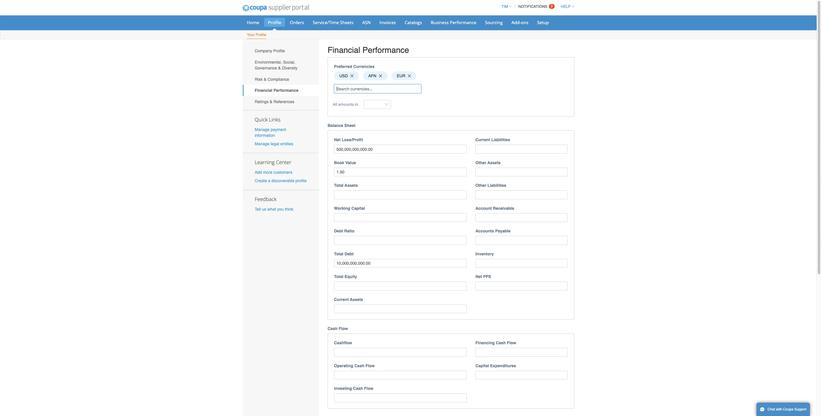 Task type: describe. For each thing, give the bounding box(es) containing it.
assets for current assets
[[350, 298, 363, 302]]

feedback
[[255, 196, 277, 203]]

current for current liabilities
[[476, 138, 490, 142]]

cash for financing cash flow
[[496, 341, 506, 346]]

afn option
[[363, 71, 387, 80]]

1 vertical spatial performance
[[363, 45, 409, 55]]

total for total equity
[[334, 275, 343, 279]]

asn link
[[359, 18, 375, 27]]

ratings & references
[[255, 100, 294, 104]]

& for references
[[270, 100, 272, 104]]

your profile
[[247, 33, 266, 37]]

other assets
[[476, 161, 501, 165]]

currencies
[[353, 64, 375, 69]]

risk
[[255, 77, 263, 82]]

total equity
[[334, 275, 357, 279]]

loss/profit
[[342, 138, 363, 142]]

total for total assets
[[334, 183, 343, 188]]

tell
[[255, 207, 261, 212]]

preferred
[[334, 64, 352, 69]]

setup link
[[533, 18, 553, 27]]

catalogs
[[405, 19, 422, 25]]

orders link
[[286, 18, 308, 27]]

environmental,
[[255, 60, 282, 65]]

chat with coupa support button
[[757, 403, 810, 417]]

1 horizontal spatial capital
[[476, 364, 489, 369]]

home
[[247, 19, 259, 25]]

navigation containing notifications 0
[[499, 1, 574, 12]]

balance sheet
[[328, 123, 356, 128]]

your profile link
[[247, 31, 267, 39]]

environmental, social, governance & diversity link
[[243, 57, 319, 74]]

payable
[[495, 229, 511, 234]]

accounts
[[476, 229, 494, 234]]

debt ratio
[[334, 229, 354, 234]]

financial performance link
[[243, 85, 319, 96]]

manage legal entities
[[255, 142, 293, 146]]

service/time sheets
[[313, 19, 354, 25]]

Account Receivable text field
[[476, 214, 568, 222]]

0 horizontal spatial debt
[[334, 229, 343, 234]]

help link
[[558, 4, 574, 9]]

selected list box
[[332, 70, 570, 82]]

social,
[[283, 60, 295, 65]]

add-ons
[[512, 19, 528, 25]]

flow for financing cash flow
[[507, 341, 516, 346]]

think
[[285, 207, 293, 212]]

more
[[263, 170, 272, 175]]

Total Assets text field
[[334, 191, 467, 200]]

performance for the financial performance link on the top of the page
[[274, 88, 298, 93]]

payment
[[271, 127, 286, 132]]

create
[[255, 179, 267, 183]]

cash for investing cash flow
[[353, 387, 363, 391]]

profile link
[[264, 18, 285, 27]]

quick links
[[255, 116, 281, 123]]

capital expenditures
[[476, 364, 516, 369]]

total debt
[[334, 252, 354, 257]]

other liabilities
[[476, 183, 506, 188]]

working
[[334, 206, 350, 211]]

business performance link
[[427, 18, 480, 27]]

investing
[[334, 387, 352, 391]]

usd
[[339, 74, 348, 78]]

Total Debt text field
[[334, 259, 467, 268]]

account receivable
[[476, 206, 514, 211]]

compliance
[[268, 77, 289, 82]]

company
[[255, 49, 272, 53]]

information
[[255, 133, 275, 138]]

your
[[247, 33, 255, 37]]

financing cash flow
[[476, 341, 516, 346]]

legal
[[271, 142, 279, 146]]

financing
[[476, 341, 495, 346]]

environmental, social, governance & diversity
[[255, 60, 298, 70]]

notifications
[[519, 4, 547, 9]]

eur option
[[392, 71, 416, 80]]

risk & compliance
[[255, 77, 289, 82]]

all
[[333, 102, 337, 107]]

inventory
[[476, 252, 494, 257]]

chat with coupa support
[[768, 408, 807, 412]]

chat
[[768, 408, 775, 412]]

ons
[[521, 19, 528, 25]]

performance for business performance link
[[450, 19, 476, 25]]

preferred currencies
[[334, 64, 375, 69]]

with
[[776, 408, 782, 412]]

Financing Cash Flow text field
[[476, 348, 568, 357]]

net for net ppe
[[476, 275, 482, 279]]

flow for investing cash flow
[[364, 387, 373, 391]]

sourcing link
[[481, 18, 507, 27]]

manage payment information
[[255, 127, 286, 138]]

current for current assets
[[334, 298, 349, 302]]

cash flow
[[328, 327, 348, 332]]

Working Capital text field
[[334, 214, 467, 222]]

1 horizontal spatial financial performance
[[328, 45, 409, 55]]

Inventory text field
[[476, 259, 568, 268]]

book value
[[334, 161, 356, 165]]

account
[[476, 206, 492, 211]]

links
[[269, 116, 281, 123]]

diversity
[[282, 66, 298, 70]]

book
[[334, 161, 344, 165]]

ratings & references link
[[243, 96, 319, 107]]

net for net loss/profit
[[334, 138, 341, 142]]

investing cash flow
[[334, 387, 373, 391]]

service/time
[[313, 19, 339, 25]]

customers
[[274, 170, 292, 175]]

1 vertical spatial financial performance
[[255, 88, 298, 93]]



Task type: locate. For each thing, give the bounding box(es) containing it.
other up account
[[476, 183, 486, 188]]

& left diversity
[[278, 66, 281, 70]]

add more customers link
[[255, 170, 292, 175]]

coupa
[[783, 408, 794, 412]]

assets down current liabilities
[[487, 161, 501, 165]]

Net Loss/Profit text field
[[334, 145, 467, 154]]

liabilities for other liabilities
[[488, 183, 506, 188]]

add more customers
[[255, 170, 292, 175]]

assets
[[487, 161, 501, 165], [345, 183, 358, 188], [350, 298, 363, 302]]

0 horizontal spatial financial
[[255, 88, 272, 93]]

cash up cashflow
[[328, 327, 338, 332]]

flow right 'investing'
[[364, 387, 373, 391]]

financial performance up 'currencies'
[[328, 45, 409, 55]]

invoices
[[380, 19, 396, 25]]

cash
[[328, 327, 338, 332], [496, 341, 506, 346], [354, 364, 364, 369], [353, 387, 363, 391]]

current up other assets
[[476, 138, 490, 142]]

1 vertical spatial profile
[[256, 33, 266, 37]]

0
[[551, 4, 553, 8]]

coupa supplier portal image
[[238, 1, 313, 15]]

Capital Expenditures text field
[[476, 371, 568, 380]]

manage inside manage payment information
[[255, 127, 269, 132]]

1 horizontal spatial net
[[476, 275, 482, 279]]

0 vertical spatial performance
[[450, 19, 476, 25]]

operating
[[334, 364, 353, 369]]

quick
[[255, 116, 268, 123]]

profile down coupa supplier portal image
[[268, 19, 281, 25]]

flow up cashflow
[[339, 327, 348, 332]]

learning
[[255, 159, 275, 166]]

financial performance
[[328, 45, 409, 55], [255, 88, 298, 93]]

2 manage from the top
[[255, 142, 269, 146]]

catalogs link
[[401, 18, 426, 27]]

ratings
[[255, 100, 269, 104]]

create a discoverable profile
[[255, 179, 307, 183]]

1 vertical spatial net
[[476, 275, 482, 279]]

other for other liabilities
[[476, 183, 486, 188]]

1 vertical spatial current
[[334, 298, 349, 302]]

accounts payable
[[476, 229, 511, 234]]

& for compliance
[[264, 77, 267, 82]]

2 vertical spatial profile
[[273, 49, 285, 53]]

total down book
[[334, 183, 343, 188]]

1 vertical spatial assets
[[345, 183, 358, 188]]

1 horizontal spatial financial
[[328, 45, 360, 55]]

current
[[476, 138, 490, 142], [334, 298, 349, 302]]

Investing Cash Flow text field
[[334, 394, 467, 403]]

total for total debt
[[334, 252, 343, 257]]

manage down information at top
[[255, 142, 269, 146]]

flow up 'financing cash flow' text field
[[507, 341, 516, 346]]

add-ons link
[[508, 18, 532, 27]]

entities
[[280, 142, 293, 146]]

profile
[[268, 19, 281, 25], [256, 33, 266, 37], [273, 49, 285, 53]]

cash right 'financing' at the bottom right of page
[[496, 341, 506, 346]]

1 vertical spatial manage
[[255, 142, 269, 146]]

performance up 'currencies'
[[363, 45, 409, 55]]

assets down value at left
[[345, 183, 358, 188]]

flow for operating cash flow
[[366, 364, 375, 369]]

total down the debt ratio
[[334, 252, 343, 257]]

manage payment information link
[[255, 127, 286, 138]]

capital left expenditures
[[476, 364, 489, 369]]

learning center
[[255, 159, 291, 166]]

performance up references
[[274, 88, 298, 93]]

0 horizontal spatial financial performance
[[255, 88, 298, 93]]

assets for other assets
[[487, 161, 501, 165]]

1 vertical spatial total
[[334, 252, 343, 257]]

0 vertical spatial profile
[[268, 19, 281, 25]]

net loss/profit
[[334, 138, 363, 142]]

0 vertical spatial financial performance
[[328, 45, 409, 55]]

2 vertical spatial assets
[[350, 298, 363, 302]]

3 total from the top
[[334, 275, 343, 279]]

add-
[[512, 19, 521, 25]]

company profile link
[[243, 45, 319, 57]]

Accounts Payable text field
[[476, 236, 568, 245]]

add
[[255, 170, 262, 175]]

other up the other liabilities
[[476, 161, 486, 165]]

0 vertical spatial &
[[278, 66, 281, 70]]

0 horizontal spatial current
[[334, 298, 349, 302]]

cashflow
[[334, 341, 352, 346]]

cash right the operating
[[354, 364, 364, 369]]

liabilities up account receivable
[[488, 183, 506, 188]]

assets for total assets
[[345, 183, 358, 188]]

0 vertical spatial assets
[[487, 161, 501, 165]]

balance
[[328, 123, 343, 128]]

liabilities
[[491, 138, 510, 142], [488, 183, 506, 188]]

1 manage from the top
[[255, 127, 269, 132]]

1 vertical spatial debt
[[345, 252, 354, 257]]

0 vertical spatial total
[[334, 183, 343, 188]]

Current Liabilities text field
[[476, 145, 568, 154]]

liabilities up current liabilities text field at the right
[[491, 138, 510, 142]]

receivable
[[493, 206, 514, 211]]

sourcing
[[485, 19, 503, 25]]

orders
[[290, 19, 304, 25]]

notifications 0
[[519, 4, 553, 9]]

all amounts in
[[333, 102, 358, 107]]

ppe
[[483, 275, 491, 279]]

flow right the operating
[[366, 364, 375, 369]]

discoverable
[[272, 179, 294, 183]]

1 vertical spatial financial
[[255, 88, 272, 93]]

manage for manage payment information
[[255, 127, 269, 132]]

Search currencies... field
[[334, 84, 421, 93]]

profile up environmental, social, governance & diversity link
[[273, 49, 285, 53]]

0 vertical spatial capital
[[351, 206, 365, 211]]

in
[[355, 102, 358, 107]]

debt down ratio
[[345, 252, 354, 257]]

total left equity
[[334, 275, 343, 279]]

usd option
[[334, 71, 359, 80]]

cash right 'investing'
[[353, 387, 363, 391]]

0 horizontal spatial performance
[[274, 88, 298, 93]]

other for other assets
[[476, 161, 486, 165]]

1 other from the top
[[476, 161, 486, 165]]

0 vertical spatial net
[[334, 138, 341, 142]]

financial up preferred
[[328, 45, 360, 55]]

manage up information at top
[[255, 127, 269, 132]]

equity
[[345, 275, 357, 279]]

0 vertical spatial other
[[476, 161, 486, 165]]

amounts
[[338, 102, 354, 107]]

capital right working
[[351, 206, 365, 211]]

Operating Cash Flow text field
[[334, 371, 467, 380]]

Debt Ratio text field
[[334, 236, 467, 245]]

& right ratings
[[270, 100, 272, 104]]

help
[[561, 4, 571, 9]]

1 horizontal spatial current
[[476, 138, 490, 142]]

governance
[[255, 66, 277, 70]]

operating cash flow
[[334, 364, 375, 369]]

a
[[268, 179, 270, 183]]

profile
[[296, 179, 307, 183]]

sheets
[[340, 19, 354, 25]]

2 other from the top
[[476, 183, 486, 188]]

what
[[267, 207, 276, 212]]

financial up ratings
[[255, 88, 272, 93]]

profile right your
[[256, 33, 266, 37]]

business
[[431, 19, 449, 25]]

1 vertical spatial liabilities
[[488, 183, 506, 188]]

Cashflow text field
[[334, 348, 467, 357]]

& inside environmental, social, governance & diversity
[[278, 66, 281, 70]]

invoices link
[[376, 18, 400, 27]]

us
[[262, 207, 266, 212]]

setup
[[537, 19, 549, 25]]

other
[[476, 161, 486, 165], [476, 183, 486, 188]]

0 vertical spatial financial
[[328, 45, 360, 55]]

home link
[[243, 18, 263, 27]]

expenditures
[[490, 364, 516, 369]]

current assets
[[334, 298, 363, 302]]

net down balance
[[334, 138, 341, 142]]

asn
[[362, 19, 371, 25]]

tim link
[[499, 4, 512, 9]]

capital
[[351, 206, 365, 211], [476, 364, 489, 369]]

service/time sheets link
[[309, 18, 357, 27]]

financial performance down compliance
[[255, 88, 298, 93]]

1 horizontal spatial &
[[270, 100, 272, 104]]

1 vertical spatial other
[[476, 183, 486, 188]]

debt left ratio
[[334, 229, 343, 234]]

net left the ppe
[[476, 275, 482, 279]]

tim
[[502, 4, 508, 9]]

assets down equity
[[350, 298, 363, 302]]

1 vertical spatial capital
[[476, 364, 489, 369]]

0 horizontal spatial &
[[264, 77, 267, 82]]

net ppe
[[476, 275, 491, 279]]

sheet
[[344, 123, 356, 128]]

current down total equity
[[334, 298, 349, 302]]

Other Assets text field
[[476, 168, 568, 177]]

0 vertical spatial current
[[476, 138, 490, 142]]

0 horizontal spatial capital
[[351, 206, 365, 211]]

navigation
[[499, 1, 574, 12]]

0 vertical spatial manage
[[255, 127, 269, 132]]

profile for your profile
[[256, 33, 266, 37]]

financial
[[328, 45, 360, 55], [255, 88, 272, 93]]

2 vertical spatial total
[[334, 275, 343, 279]]

Net PPE text field
[[476, 282, 568, 291]]

performance right business
[[450, 19, 476, 25]]

profile for company profile
[[273, 49, 285, 53]]

1 total from the top
[[334, 183, 343, 188]]

references
[[274, 100, 294, 104]]

Book Value text field
[[334, 168, 467, 177]]

0 vertical spatial liabilities
[[491, 138, 510, 142]]

Total Equity text field
[[334, 282, 467, 291]]

1 horizontal spatial performance
[[363, 45, 409, 55]]

0 horizontal spatial net
[[334, 138, 341, 142]]

& right risk
[[264, 77, 267, 82]]

afn
[[368, 74, 376, 78]]

0 vertical spatial debt
[[334, 229, 343, 234]]

2 vertical spatial &
[[270, 100, 272, 104]]

Other Liabilities text field
[[476, 191, 568, 200]]

2 horizontal spatial &
[[278, 66, 281, 70]]

total assets
[[334, 183, 358, 188]]

Current Assets text field
[[334, 305, 467, 314]]

2 vertical spatial performance
[[274, 88, 298, 93]]

liabilities for current liabilities
[[491, 138, 510, 142]]

1 horizontal spatial debt
[[345, 252, 354, 257]]

manage
[[255, 127, 269, 132], [255, 142, 269, 146]]

cash for operating cash flow
[[354, 364, 364, 369]]

create a discoverable profile link
[[255, 179, 307, 183]]

manage for manage legal entities
[[255, 142, 269, 146]]

1 vertical spatial &
[[264, 77, 267, 82]]

net
[[334, 138, 341, 142], [476, 275, 482, 279]]

2 horizontal spatial performance
[[450, 19, 476, 25]]

2 total from the top
[[334, 252, 343, 257]]



Task type: vqa. For each thing, say whether or not it's contained in the screenshot.
"Slavery" to the bottom
no



